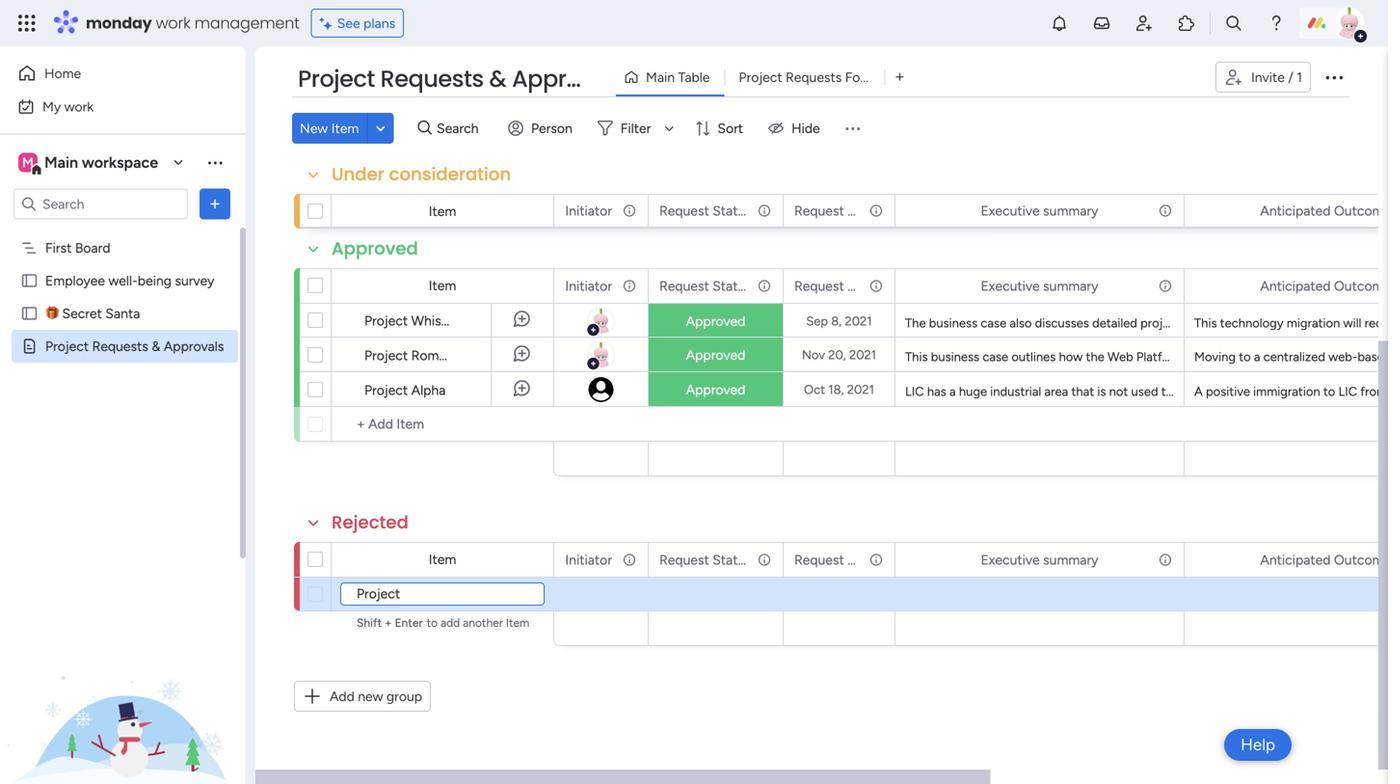 Task type: vqa. For each thing, say whether or not it's contained in the screenshot.
Add to favorites image
no



Task type: locate. For each thing, give the bounding box(es) containing it.
3 date from the top
[[848, 552, 877, 568]]

1 vertical spatial public board image
[[20, 304, 39, 323]]

2 executive from the top
[[981, 278, 1040, 294]]

1 public board image from the top
[[20, 271, 39, 290]]

0 vertical spatial request date field
[[790, 200, 877, 221]]

case left outlines
[[983, 349, 1009, 365]]

column information image for initiator field for approved
[[622, 278, 638, 294]]

2 vertical spatial executive summary field
[[976, 549, 1104, 570]]

2 lic from the left
[[1339, 384, 1358, 399]]

will left redu
[[1344, 315, 1362, 331]]

a down performance
[[1255, 349, 1261, 365]]

1 horizontal spatial main
[[646, 69, 675, 85]]

Anticipated Outcome field
[[1256, 200, 1389, 221], [1256, 275, 1389, 297], [1256, 549, 1389, 570]]

a right has
[[950, 384, 956, 399]]

anticipated outcome for rejected
[[1261, 552, 1389, 568]]

case left also
[[981, 315, 1007, 331]]

requests left form
[[786, 69, 842, 85]]

request status
[[660, 203, 752, 219], [660, 278, 752, 294], [660, 552, 752, 568]]

the right sep 8, 2021 at right top
[[906, 315, 926, 331]]

1 horizontal spatial approvals
[[512, 63, 626, 95]]

will
[[1344, 315, 1362, 331], [1263, 349, 1281, 365]]

person
[[531, 120, 573, 136]]

1 vertical spatial status
[[713, 278, 752, 294]]

Under consideration field
[[327, 162, 516, 187]]

the left 3
[[1346, 384, 1365, 399]]

1 vertical spatial request status field
[[655, 275, 752, 297]]

business up the huge
[[931, 349, 980, 365]]

centralized
[[1264, 349, 1326, 365]]

not
[[1110, 384, 1129, 399]]

& up search field
[[489, 63, 507, 95]]

nov 20, 2021
[[802, 347, 877, 363]]

🎁
[[45, 305, 59, 322]]

santa
[[105, 305, 140, 322]]

project up new item
[[298, 63, 375, 95]]

add
[[330, 688, 355, 705]]

0 vertical spatial a
[[1255, 349, 1261, 365]]

1 vertical spatial initiator field
[[561, 275, 617, 297]]

help
[[1241, 735, 1276, 755]]

1 horizontal spatial requests
[[380, 63, 484, 95]]

option
[[0, 231, 246, 234]]

0 vertical spatial request status
[[660, 203, 752, 219]]

survey
[[175, 272, 215, 289]]

table
[[678, 69, 710, 85]]

this up has
[[906, 349, 928, 365]]

0 vertical spatial status
[[713, 203, 752, 219]]

main workspace
[[44, 153, 158, 172]]

3 initiator from the top
[[566, 552, 612, 568]]

new item button
[[292, 113, 367, 144]]

0 vertical spatial project requests & approvals
[[298, 63, 626, 95]]

case
[[981, 315, 1007, 331], [983, 349, 1009, 365]]

2 anticipated from the top
[[1261, 278, 1331, 294]]

approved inside field
[[332, 236, 418, 261]]

0 vertical spatial main
[[646, 69, 675, 85]]

0 vertical spatial request date
[[795, 203, 877, 219]]

1 vertical spatial date
[[848, 278, 877, 294]]

lic
[[906, 384, 925, 399], [1339, 384, 1358, 399]]

0 horizontal spatial main
[[44, 153, 78, 172]]

this business case outlines how the web platform (wp) project will address current bu
[[906, 349, 1389, 365]]

group
[[387, 688, 423, 705]]

lic left 3
[[1339, 384, 1358, 399]]

date
[[848, 203, 877, 219], [848, 278, 877, 294], [848, 552, 877, 568]]

0 horizontal spatial lic
[[906, 384, 925, 399]]

this for whiskey
[[1195, 315, 1218, 331]]

project alpha
[[365, 382, 446, 398]]

first board
[[45, 240, 111, 256]]

positive
[[1207, 384, 1251, 399]]

3 anticipated outcome from the top
[[1261, 552, 1389, 568]]

2/3
[[1309, 384, 1328, 399]]

angle down image
[[376, 121, 385, 136]]

1 initiator field from the top
[[561, 200, 617, 221]]

1 vertical spatial work
[[64, 98, 94, 115]]

2 horizontal spatial requests
[[786, 69, 842, 85]]

1 vertical spatial main
[[44, 153, 78, 172]]

1 horizontal spatial will
[[1344, 315, 1362, 331]]

0 horizontal spatial will
[[1263, 349, 1281, 365]]

2 vertical spatial anticipated
[[1261, 552, 1331, 568]]

1 horizontal spatial work
[[156, 12, 191, 34]]

project up sort on the top right
[[739, 69, 783, 85]]

work inside button
[[64, 98, 94, 115]]

immigration
[[1254, 384, 1321, 399]]

2 outcome from the top
[[1335, 278, 1389, 294]]

2 executive summary field from the top
[[976, 275, 1104, 297]]

1 vertical spatial anticipated outcome
[[1261, 278, 1389, 294]]

plans
[[364, 15, 396, 31]]

project up the project alpha
[[365, 347, 408, 364]]

1 vertical spatial a
[[950, 384, 956, 399]]

anticipated
[[1261, 203, 1331, 219], [1261, 278, 1331, 294], [1261, 552, 1331, 568]]

0 vertical spatial outcome
[[1335, 203, 1389, 219]]

request date for approved
[[795, 278, 877, 294]]

plan
[[1224, 384, 1247, 399]]

list box containing first board
[[0, 228, 246, 623]]

Request Date field
[[790, 200, 877, 221], [790, 275, 877, 297], [790, 549, 877, 570]]

2 initiator field from the top
[[561, 275, 617, 297]]

3 request status from the top
[[660, 552, 752, 568]]

work right monday
[[156, 12, 191, 34]]

0 vertical spatial 2021
[[845, 313, 873, 329]]

project requests & approvals inside project requests & approvals field
[[298, 63, 626, 95]]

a for centralized
[[1255, 349, 1261, 365]]

1 horizontal spatial to
[[1262, 384, 1274, 399]]

0 horizontal spatial work
[[64, 98, 94, 115]]

1 horizontal spatial is
[[1250, 384, 1259, 399]]

date for rejected
[[848, 552, 877, 568]]

1 vertical spatial &
[[152, 338, 160, 354]]

detailed
[[1093, 315, 1138, 331]]

3 anticipated from the top
[[1261, 552, 1331, 568]]

initiator field for approved
[[561, 275, 617, 297]]

web-
[[1329, 349, 1358, 365]]

1 vertical spatial request date
[[795, 278, 877, 294]]

redu
[[1365, 315, 1389, 331]]

1 vertical spatial the
[[1346, 384, 1365, 399]]

0 vertical spatial public board image
[[20, 271, 39, 290]]

project up project romeo
[[365, 312, 408, 329]]

2 request date from the top
[[795, 278, 877, 294]]

board
[[75, 240, 111, 256]]

column information image
[[622, 203, 638, 218], [757, 203, 773, 218], [1158, 203, 1174, 218], [869, 278, 884, 294], [1158, 278, 1174, 294], [622, 552, 638, 568], [1158, 552, 1174, 568]]

item for rejected
[[429, 551, 456, 568]]

0 vertical spatial anticipated outcome
[[1261, 203, 1389, 219]]

0 vertical spatial executive summary
[[981, 203, 1099, 219]]

1 vertical spatial + add item text field
[[340, 583, 545, 606]]

employee
[[45, 272, 105, 289]]

help image
[[1267, 14, 1287, 33]]

3 status from the top
[[713, 552, 752, 568]]

0 vertical spatial the
[[1087, 349, 1105, 365]]

0 vertical spatial date
[[848, 203, 877, 219]]

0 horizontal spatial the
[[906, 315, 926, 331]]

the left plan
[[1200, 384, 1221, 399]]

the right how on the top right of page
[[1087, 349, 1105, 365]]

2 vertical spatial summary
[[1044, 552, 1099, 568]]

3 outcome from the top
[[1335, 552, 1389, 568]]

invite / 1 button
[[1216, 62, 1312, 93]]

1 vertical spatial business
[[931, 349, 980, 365]]

2 vertical spatial anticipated outcome
[[1261, 552, 1389, 568]]

business left also
[[929, 315, 978, 331]]

main right workspace image on the top of page
[[44, 153, 78, 172]]

2021 for project alpha
[[848, 382, 875, 397]]

to
[[1240, 349, 1252, 365], [1262, 384, 1274, 399], [1324, 384, 1336, 399]]

1 vertical spatial case
[[983, 349, 1009, 365]]

2 vertical spatial request status
[[660, 552, 752, 568]]

executive summary
[[981, 203, 1099, 219], [981, 278, 1099, 294], [981, 552, 1099, 568]]

0 vertical spatial initiator
[[566, 203, 612, 219]]

0 horizontal spatial project requests & approvals
[[45, 338, 224, 354]]

add new group button
[[294, 681, 431, 712]]

1 vertical spatial request date field
[[790, 275, 877, 297]]

is right plan
[[1250, 384, 1259, 399]]

options image
[[1157, 194, 1171, 227], [868, 543, 882, 576], [1157, 543, 1171, 576]]

& down being
[[152, 338, 160, 354]]

executive
[[981, 203, 1040, 219], [981, 278, 1040, 294], [981, 552, 1040, 568]]

project down project romeo
[[365, 382, 408, 398]]

3 request status field from the top
[[655, 549, 752, 570]]

executive summary for rejected
[[981, 552, 1099, 568]]

bu
[[1375, 349, 1389, 365]]

2 horizontal spatial to
[[1324, 384, 1336, 399]]

2 vertical spatial request date
[[795, 552, 877, 568]]

1 vertical spatial the
[[1200, 384, 1221, 399]]

2 anticipated outcome field from the top
[[1256, 275, 1389, 297]]

work right my
[[64, 98, 94, 115]]

a
[[1255, 349, 1261, 365], [950, 384, 956, 399]]

2 vertical spatial request date field
[[790, 549, 877, 570]]

request date
[[795, 203, 877, 219], [795, 278, 877, 294], [795, 552, 877, 568]]

1 vertical spatial executive summary
[[981, 278, 1099, 294]]

2021 right 18,
[[848, 382, 875, 397]]

2 public board image from the top
[[20, 304, 39, 323]]

1 anticipated outcome from the top
[[1261, 203, 1389, 219]]

summary for rejected
[[1044, 552, 1099, 568]]

list box
[[0, 228, 246, 623]]

Initiator field
[[561, 200, 617, 221], [561, 275, 617, 297], [561, 549, 617, 570]]

1 vertical spatial approvals
[[164, 338, 224, 354]]

1 horizontal spatial this
[[1195, 315, 1218, 331]]

1 initiator from the top
[[566, 203, 612, 219]]

3 summary from the top
[[1044, 552, 1099, 568]]

main left table
[[646, 69, 675, 85]]

+ Add Item text field
[[341, 413, 545, 436], [340, 583, 545, 606]]

public board image left 🎁
[[20, 304, 39, 323]]

ruby anderson image
[[1335, 8, 1366, 39]]

& inside field
[[489, 63, 507, 95]]

project whiskey
[[365, 312, 462, 329]]

industrial
[[991, 384, 1042, 399]]

outcome for rejected
[[1335, 552, 1389, 568]]

approvals inside field
[[512, 63, 626, 95]]

0 vertical spatial executive summary field
[[976, 200, 1104, 221]]

2 request date field from the top
[[790, 275, 877, 297]]

executive summary field for approved
[[976, 275, 1104, 297]]

3 initiator field from the top
[[561, 549, 617, 570]]

outcome for approved
[[1335, 278, 1389, 294]]

0 vertical spatial this
[[1195, 315, 1218, 331]]

2 initiator from the top
[[566, 278, 612, 294]]

3 request date field from the top
[[790, 549, 877, 570]]

public board image
[[20, 271, 39, 290], [20, 304, 39, 323]]

m
[[22, 154, 34, 171]]

2 vertical spatial executive summary
[[981, 552, 1099, 568]]

main
[[646, 69, 675, 85], [44, 153, 78, 172]]

under consideration
[[332, 162, 511, 187]]

1 vertical spatial anticipated outcome field
[[1256, 275, 1389, 297]]

invite
[[1252, 69, 1285, 85]]

the
[[906, 315, 926, 331], [1200, 384, 1221, 399]]

romeo
[[411, 347, 454, 364]]

is left not
[[1098, 384, 1107, 399]]

2 summary from the top
[[1044, 278, 1099, 294]]

2 vertical spatial initiator field
[[561, 549, 617, 570]]

1 executive summary from the top
[[981, 203, 1099, 219]]

to right moving
[[1240, 349, 1252, 365]]

2021 right 20, at the top
[[850, 347, 877, 363]]

column information image
[[869, 203, 884, 218], [622, 278, 638, 294], [757, 278, 773, 294], [757, 552, 773, 568], [869, 552, 884, 568]]

the business case also discusses detailed project goals, performance measures, assum
[[906, 315, 1389, 331]]

2 anticipated outcome from the top
[[1261, 278, 1389, 294]]

menu image
[[844, 119, 863, 138]]

will left address
[[1263, 349, 1281, 365]]

2021 for project romeo
[[850, 347, 877, 363]]

request status for rejected
[[660, 552, 752, 568]]

0 vertical spatial work
[[156, 12, 191, 34]]

that
[[1072, 384, 1095, 399]]

work
[[156, 12, 191, 34], [64, 98, 94, 115]]

inbox image
[[1093, 14, 1112, 33]]

0 vertical spatial case
[[981, 315, 1007, 331]]

request date field for rejected
[[790, 549, 877, 570]]

2 request status field from the top
[[655, 275, 752, 297]]

request status field for rejected
[[655, 549, 752, 570]]

1 vertical spatial outcome
[[1335, 278, 1389, 294]]

request date field for approved
[[790, 275, 877, 297]]

1 vertical spatial initiator
[[566, 278, 612, 294]]

project requests & approvals up search field
[[298, 63, 626, 95]]

1 horizontal spatial lic
[[1339, 384, 1358, 399]]

current
[[1331, 349, 1372, 365]]

1 request date field from the top
[[790, 200, 877, 221]]

Request Status field
[[655, 200, 752, 221], [655, 275, 752, 297], [655, 549, 752, 570]]

assum
[[1355, 315, 1389, 331]]

form
[[846, 69, 877, 85]]

main inside workspace selection element
[[44, 153, 78, 172]]

column information image for rejected's the request date field
[[869, 552, 884, 568]]

1 vertical spatial this
[[906, 349, 928, 365]]

workspace selection element
[[18, 151, 161, 176]]

to down web-
[[1324, 384, 1336, 399]]

Executive summary field
[[976, 200, 1104, 221], [976, 275, 1104, 297], [976, 549, 1104, 570]]

3 executive from the top
[[981, 552, 1040, 568]]

workspace image
[[18, 152, 38, 173]]

0 horizontal spatial a
[[950, 384, 956, 399]]

1 horizontal spatial &
[[489, 63, 507, 95]]

requests up 'v2 search' icon
[[380, 63, 484, 95]]

approvals
[[512, 63, 626, 95], [164, 338, 224, 354]]

see plans
[[337, 15, 396, 31]]

approvals up person
[[512, 63, 626, 95]]

invite members image
[[1135, 14, 1154, 33]]

requests down santa
[[92, 338, 148, 354]]

0 vertical spatial anticipated outcome field
[[1256, 200, 1389, 221]]

2 date from the top
[[848, 278, 877, 294]]

0 vertical spatial summary
[[1044, 203, 1099, 219]]

2 vertical spatial date
[[848, 552, 877, 568]]

3 request date from the top
[[795, 552, 877, 568]]

main inside button
[[646, 69, 675, 85]]

public board image left employee
[[20, 271, 39, 290]]

0 horizontal spatial is
[[1098, 384, 1107, 399]]

2 vertical spatial initiator
[[566, 552, 612, 568]]

requests inside button
[[786, 69, 842, 85]]

options image
[[1323, 66, 1346, 89], [205, 194, 225, 214], [621, 194, 635, 227], [756, 194, 770, 227], [868, 194, 882, 227], [621, 270, 635, 302], [756, 270, 770, 302], [868, 270, 882, 302], [1157, 270, 1171, 302], [621, 543, 635, 576], [756, 543, 770, 576]]

status
[[713, 203, 752, 219], [713, 278, 752, 294], [713, 552, 752, 568]]

&
[[489, 63, 507, 95], [152, 338, 160, 354]]

2 executive summary from the top
[[981, 278, 1099, 294]]

0 horizontal spatial approvals
[[164, 338, 224, 354]]

person button
[[501, 113, 584, 144]]

1 horizontal spatial project requests & approvals
[[298, 63, 626, 95]]

1 vertical spatial will
[[1263, 349, 1281, 365]]

0 vertical spatial executive
[[981, 203, 1040, 219]]

a for huge
[[950, 384, 956, 399]]

item for approved
[[429, 277, 456, 294]]

this
[[1195, 315, 1218, 331], [906, 349, 928, 365]]

1
[[1297, 69, 1303, 85]]

migration
[[1287, 315, 1341, 331]]

filter button
[[590, 113, 681, 144]]

approvals down survey
[[164, 338, 224, 354]]

date for approved
[[848, 278, 877, 294]]

Approved field
[[327, 236, 423, 261]]

status for rejected
[[713, 552, 752, 568]]

0 vertical spatial approvals
[[512, 63, 626, 95]]

to left bring
[[1262, 384, 1274, 399]]

1 vertical spatial executive summary field
[[976, 275, 1104, 297]]

0 vertical spatial &
[[489, 63, 507, 95]]

is
[[1098, 384, 1107, 399], [1250, 384, 1259, 399]]

2 request status from the top
[[660, 278, 752, 294]]

this up (wp)
[[1195, 315, 1218, 331]]

lic left has
[[906, 384, 925, 399]]

3 executive summary from the top
[[981, 552, 1099, 568]]

lottie animation element
[[0, 589, 246, 784]]

1 horizontal spatial a
[[1255, 349, 1261, 365]]

1 vertical spatial summary
[[1044, 278, 1099, 294]]

2 vertical spatial outcome
[[1335, 552, 1389, 568]]

arrow down image
[[658, 117, 681, 140]]

0 vertical spatial will
[[1344, 315, 1362, 331]]

2 status from the top
[[713, 278, 752, 294]]

main table
[[646, 69, 710, 85]]

3 executive summary field from the top
[[976, 549, 1104, 570]]

requests inside field
[[380, 63, 484, 95]]

anticipated for rejected
[[1261, 552, 1331, 568]]

project requests form button
[[725, 62, 885, 93]]

1 summary from the top
[[1044, 203, 1099, 219]]

3 anticipated outcome field from the top
[[1256, 549, 1389, 570]]

2 vertical spatial anticipated outcome field
[[1256, 549, 1389, 570]]

1 vertical spatial 2021
[[850, 347, 877, 363]]

requests
[[380, 63, 484, 95], [786, 69, 842, 85], [92, 338, 148, 354]]

project up plan
[[1219, 349, 1260, 365]]

1 horizontal spatial the
[[1200, 384, 1221, 399]]

workspace options image
[[205, 153, 225, 172]]

0 horizontal spatial &
[[152, 338, 160, 354]]

anticipated outcome field for rejected
[[1256, 549, 1389, 570]]

1 vertical spatial request status
[[660, 278, 752, 294]]

0 vertical spatial request status field
[[655, 200, 752, 221]]

1 vertical spatial project requests & approvals
[[45, 338, 224, 354]]

0 vertical spatial business
[[929, 315, 978, 331]]

huge
[[959, 384, 988, 399]]

this for romeo
[[906, 349, 928, 365]]

item for under consideration
[[429, 203, 456, 219]]

0 horizontal spatial this
[[906, 349, 928, 365]]

initiator for approved
[[566, 278, 612, 294]]

2021 right the 8, at the right of page
[[845, 313, 873, 329]]

item inside button
[[332, 120, 359, 136]]

Search field
[[432, 115, 490, 142]]

project requests & approvals down santa
[[45, 338, 224, 354]]

goals,
[[1185, 315, 1217, 331]]

the
[[1087, 349, 1105, 365], [1346, 384, 1365, 399]]

project requests & approvals
[[298, 63, 626, 95], [45, 338, 224, 354]]

2 vertical spatial executive
[[981, 552, 1040, 568]]



Task type: describe. For each thing, give the bounding box(es) containing it.
project inside button
[[739, 69, 783, 85]]

initiator for rejected
[[566, 552, 612, 568]]

see plans button
[[311, 9, 404, 38]]

1 outcome from the top
[[1335, 203, 1389, 219]]

1 executive summary field from the top
[[976, 200, 1104, 221]]

requests for project requests form button
[[786, 69, 842, 85]]

public board image for employee well-being survey
[[20, 271, 39, 290]]

Project Requests & Approvals field
[[293, 63, 626, 95]]

nov
[[802, 347, 826, 363]]

project inside field
[[298, 63, 375, 95]]

1 lic from the left
[[906, 384, 925, 399]]

1 date from the top
[[848, 203, 877, 219]]

whiskey
[[411, 312, 462, 329]]

search everything image
[[1225, 14, 1244, 33]]

sep
[[807, 313, 829, 329]]

2 is from the left
[[1250, 384, 1259, 399]]

platform
[[1137, 349, 1185, 365]]

based
[[1358, 349, 1389, 365]]

secret
[[62, 305, 102, 322]]

Search in workspace field
[[41, 193, 161, 215]]

1 anticipated from the top
[[1261, 203, 1331, 219]]

status for approved
[[713, 278, 752, 294]]

0 horizontal spatial the
[[1087, 349, 1105, 365]]

requests for project requests & approvals field
[[380, 63, 484, 95]]

well-
[[108, 272, 138, 289]]

(wp)
[[1188, 349, 1216, 365]]

my
[[42, 98, 61, 115]]

public board image for 🎁 secret santa
[[20, 304, 39, 323]]

consideration
[[389, 162, 511, 187]]

project down 🎁
[[45, 338, 89, 354]]

new
[[358, 688, 383, 705]]

executive for approved
[[981, 278, 1040, 294]]

case for also
[[981, 315, 1007, 331]]

🎁 secret santa
[[45, 305, 140, 322]]

notifications image
[[1050, 14, 1070, 33]]

add new group
[[330, 688, 423, 705]]

1 horizontal spatial the
[[1346, 384, 1365, 399]]

0 vertical spatial the
[[906, 315, 926, 331]]

anticipated outcome field for approved
[[1256, 275, 1389, 297]]

also
[[1010, 315, 1032, 331]]

technology
[[1221, 315, 1284, 331]]

1 request status field from the top
[[655, 200, 752, 221]]

employee well-being survey
[[45, 272, 215, 289]]

home button
[[12, 58, 207, 89]]

used
[[1132, 384, 1159, 399]]

1 executive from the top
[[981, 203, 1040, 219]]

0 horizontal spatial requests
[[92, 338, 148, 354]]

rejected
[[332, 510, 409, 535]]

1 request status from the top
[[660, 203, 752, 219]]

lic has a huge industrial area that is not used today. the plan is to bring 2/3 of the 3 su
[[906, 384, 1389, 399]]

anticipated for approved
[[1261, 278, 1331, 294]]

how
[[1059, 349, 1083, 365]]

lottie animation image
[[0, 589, 246, 784]]

see
[[337, 15, 360, 31]]

20,
[[829, 347, 847, 363]]

moving
[[1195, 349, 1236, 365]]

summary for approved
[[1044, 278, 1099, 294]]

business for this
[[931, 349, 980, 365]]

sort button
[[687, 113, 755, 144]]

apps image
[[1178, 14, 1197, 33]]

invite / 1
[[1252, 69, 1303, 85]]

this technology migration will redu
[[1195, 315, 1389, 331]]

work for monday
[[156, 12, 191, 34]]

executive summary field for rejected
[[976, 549, 1104, 570]]

v2 search image
[[418, 117, 432, 139]]

request date for rejected
[[795, 552, 877, 568]]

a positive immigration to lic from 
[[1195, 384, 1389, 399]]

project requests form
[[739, 69, 877, 85]]

select product image
[[17, 14, 37, 33]]

executive for rejected
[[981, 552, 1040, 568]]

1 request date from the top
[[795, 203, 877, 219]]

has
[[928, 384, 947, 399]]

executive summary for approved
[[981, 278, 1099, 294]]

of
[[1331, 384, 1343, 399]]

today.
[[1162, 384, 1197, 399]]

Rejected field
[[327, 510, 414, 535]]

discusses
[[1036, 315, 1090, 331]]

workspace
[[82, 153, 158, 172]]

request status for approved
[[660, 278, 752, 294]]

main table button
[[616, 62, 725, 93]]

business for the
[[929, 315, 978, 331]]

moving to a centralized web-based
[[1195, 349, 1389, 365]]

0 vertical spatial + add item text field
[[341, 413, 545, 436]]

main for main workspace
[[44, 153, 78, 172]]

my work button
[[12, 91, 207, 122]]

address
[[1284, 349, 1328, 365]]

web
[[1108, 349, 1134, 365]]

sep 8, 2021
[[807, 313, 873, 329]]

from
[[1361, 384, 1388, 399]]

help button
[[1225, 729, 1292, 761]]

alpha
[[411, 382, 446, 398]]

oct
[[804, 382, 826, 397]]

work for my
[[64, 98, 94, 115]]

0 horizontal spatial to
[[1240, 349, 1252, 365]]

1 is from the left
[[1098, 384, 1107, 399]]

su
[[1378, 384, 1389, 399]]

measures,
[[1296, 315, 1352, 331]]

first
[[45, 240, 72, 256]]

/
[[1289, 69, 1294, 85]]

initiator field for rejected
[[561, 549, 617, 570]]

1 status from the top
[[713, 203, 752, 219]]

anticipated outcome for approved
[[1261, 278, 1389, 294]]

hide
[[792, 120, 820, 136]]

management
[[195, 12, 300, 34]]

outlines
[[1012, 349, 1056, 365]]

home
[[44, 65, 81, 81]]

new
[[300, 120, 328, 136]]

performance
[[1220, 315, 1293, 331]]

case for outlines
[[983, 349, 1009, 365]]

project romeo
[[365, 347, 454, 364]]

18,
[[829, 382, 844, 397]]

1 anticipated outcome field from the top
[[1256, 200, 1389, 221]]

8,
[[832, 313, 842, 329]]

column information image for 3rd the request date field from the bottom of the page
[[869, 203, 884, 218]]

monday
[[86, 12, 152, 34]]

main for main table
[[646, 69, 675, 85]]

being
[[138, 272, 172, 289]]

oct 18, 2021
[[804, 382, 875, 397]]

sort
[[718, 120, 744, 136]]

request status field for approved
[[655, 275, 752, 297]]

my work
[[42, 98, 94, 115]]

add view image
[[896, 70, 904, 84]]



